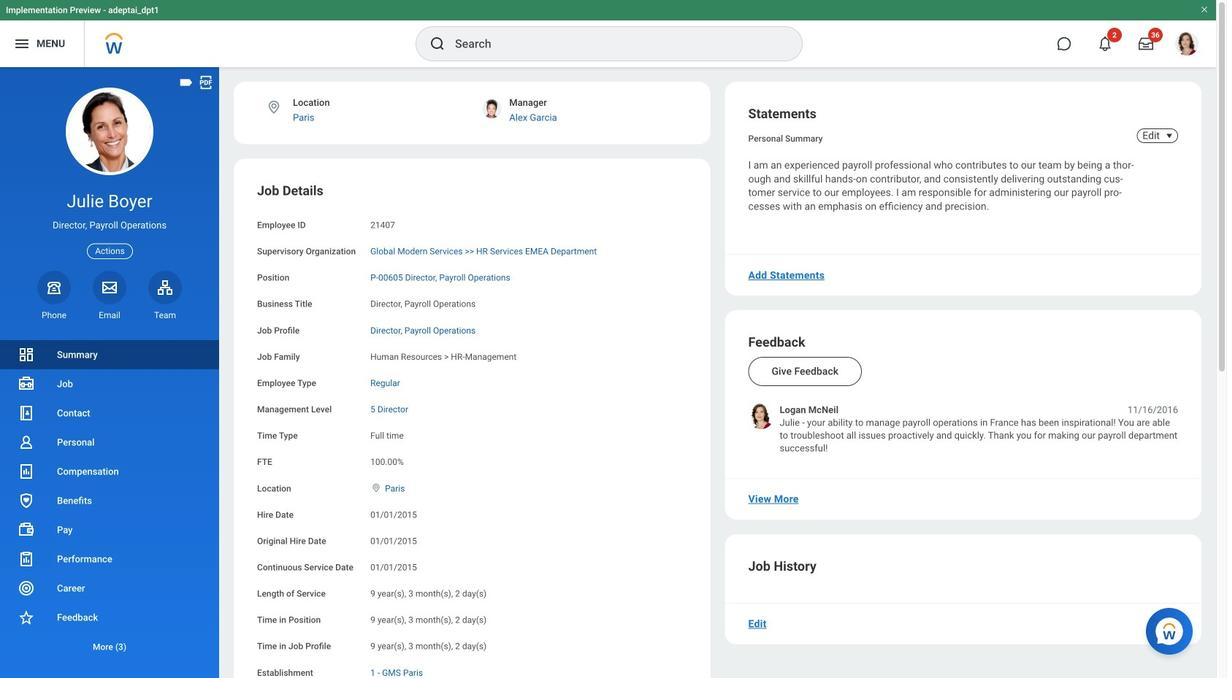 Task type: locate. For each thing, give the bounding box(es) containing it.
mail image
[[101, 279, 118, 296]]

employee's photo (logan mcneil) image
[[748, 404, 774, 430]]

feedback image
[[18, 609, 35, 627]]

caret down image
[[1161, 130, 1178, 142]]

list
[[0, 340, 219, 662]]

location image
[[266, 99, 282, 115], [370, 483, 382, 493]]

banner
[[0, 0, 1216, 67]]

pay image
[[18, 522, 35, 539]]

phone julie boyer element
[[37, 310, 71, 321]]

personal summary element
[[748, 131, 823, 144]]

contact image
[[18, 405, 35, 422]]

navigation pane region
[[0, 67, 219, 679]]

full time element
[[370, 428, 404, 441]]

search image
[[429, 35, 446, 53]]

group
[[257, 182, 687, 679]]

benefits image
[[18, 492, 35, 510]]

justify image
[[13, 35, 31, 53]]

0 vertical spatial location image
[[266, 99, 282, 115]]

0 horizontal spatial location image
[[266, 99, 282, 115]]

notifications large image
[[1098, 37, 1113, 51]]

1 horizontal spatial location image
[[370, 483, 382, 493]]



Task type: describe. For each thing, give the bounding box(es) containing it.
Search Workday  search field
[[455, 28, 772, 60]]

1 vertical spatial location image
[[370, 483, 382, 493]]

profile logan mcneil image
[[1175, 32, 1199, 59]]

inbox large image
[[1139, 37, 1154, 51]]

phone image
[[44, 279, 64, 296]]

team julie boyer element
[[148, 310, 182, 321]]

compensation image
[[18, 463, 35, 481]]

view printable version (pdf) image
[[198, 75, 214, 91]]

personal image
[[18, 434, 35, 451]]

view team image
[[156, 279, 174, 296]]

email julie boyer element
[[93, 310, 126, 321]]

close environment banner image
[[1200, 5, 1209, 14]]

tag image
[[178, 75, 194, 91]]

performance image
[[18, 551, 35, 568]]

summary image
[[18, 346, 35, 364]]

career image
[[18, 580, 35, 598]]

job image
[[18, 376, 35, 393]]



Task type: vqa. For each thing, say whether or not it's contained in the screenshot.
justify IMAGE
yes



